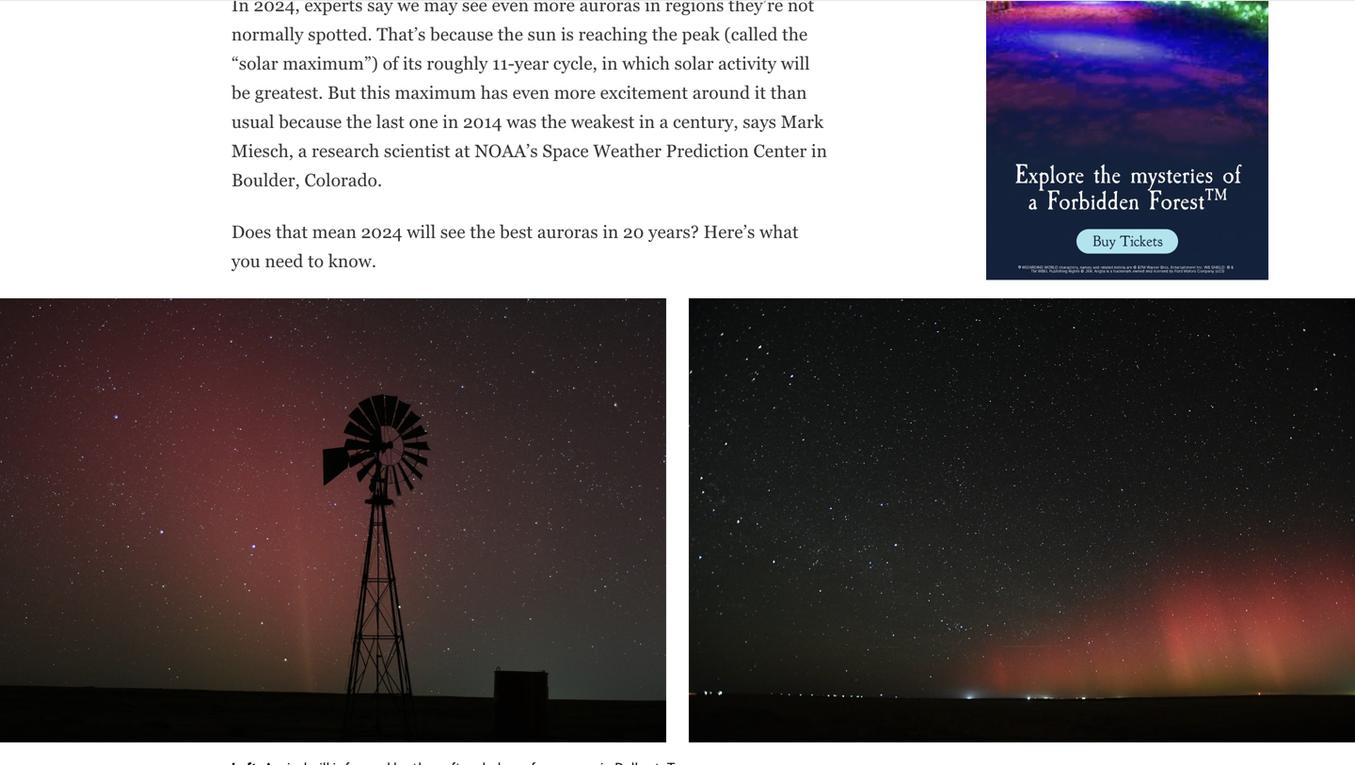 Task type: locate. For each thing, give the bounding box(es) containing it.
has
[[481, 82, 508, 103]]

auroras inside the in 2024, experts say we may see even more auroras in regions they're not normally spotted. that's because the sun is reaching the peak (called the "solar maximum") of its roughly 11-year cycle, in which solar activity will be greatest. but this maximum has even more excitement around it than usual because the last one in 2014 was the weakest in a century, says mark miesch, a research scientist at noaa's space weather prediction center in boulder, colorado.
[[579, 0, 640, 15]]

a down excitement
[[659, 112, 669, 132]]

2024,
[[254, 0, 300, 15]]

2024
[[361, 222, 402, 242]]

it
[[755, 82, 766, 103]]

what
[[759, 222, 799, 242]]

the up 11- at the left top
[[498, 24, 523, 44]]

usual
[[231, 112, 274, 132]]

the down not
[[782, 24, 808, 44]]

1 vertical spatial will
[[407, 222, 436, 242]]

auroras inside does that mean 2024 will see the best auroras in 20 years? here's what you need to know.
[[537, 222, 598, 242]]

advertisement region
[[986, 0, 1269, 280]]

years?
[[649, 222, 699, 242]]

know.
[[328, 251, 376, 271]]

will right 2024
[[407, 222, 436, 242]]

will
[[781, 53, 810, 73], [407, 222, 436, 242]]

because down 'greatest.'
[[279, 112, 342, 132]]

a
[[659, 112, 669, 132], [298, 141, 307, 161]]

auroras
[[579, 0, 640, 15], [537, 222, 598, 242]]

center
[[753, 141, 807, 161]]

even down the year on the left
[[512, 82, 550, 103]]

need
[[265, 251, 303, 271]]

0 vertical spatial will
[[781, 53, 810, 73]]

colorado.
[[304, 170, 382, 190]]

is
[[561, 24, 574, 44]]

than
[[771, 82, 807, 103]]

in left 20
[[603, 222, 619, 242]]

see inside the in 2024, experts say we may see even more auroras in regions they're not normally spotted. that's because the sun is reaching the peak (called the "solar maximum") of its roughly 11-year cycle, in which solar activity will be greatest. but this maximum has even more excitement around it than usual because the last one in 2014 was the weakest in a century, says mark miesch, a research scientist at noaa's space weather prediction center in boulder, colorado.
[[462, 0, 487, 15]]

in 2024, experts say we may see even more auroras in regions they're not normally spotted. that's because the sun is reaching the peak (called the "solar maximum") of its roughly 11-year cycle, in which solar activity will be greatest. but this maximum has even more excitement around it than usual because the last one in 2014 was the weakest in a century, says mark miesch, a research scientist at noaa's space weather prediction center in boulder, colorado.
[[231, 0, 827, 190]]

because
[[430, 24, 493, 44], [279, 112, 342, 132]]

see left best
[[440, 222, 466, 242]]

this
[[360, 82, 390, 103]]

the
[[498, 24, 523, 44], [652, 24, 678, 44], [782, 24, 808, 44], [346, 112, 372, 132], [541, 112, 567, 132], [470, 222, 495, 242]]

to
[[308, 251, 324, 271]]

even up sun
[[492, 0, 529, 15]]

may
[[424, 0, 458, 15]]

the left best
[[470, 222, 495, 242]]

was
[[506, 112, 537, 132]]

around
[[692, 82, 750, 103]]

0 horizontal spatial a
[[298, 141, 307, 161]]

scientist
[[384, 141, 450, 161]]

image of a windmill with the aurora across the night sky in dalhart, texas. image
[[0, 298, 666, 743]]

more up sun
[[533, 0, 575, 15]]

mark
[[781, 112, 824, 132]]

we
[[397, 0, 419, 15]]

1 horizontal spatial will
[[781, 53, 810, 73]]

weakest
[[571, 112, 635, 132]]

which
[[622, 53, 670, 73]]

in down 'mark'
[[811, 141, 827, 161]]

image pair element
[[0, 298, 1355, 765]]

auroras right best
[[537, 222, 598, 242]]

(called
[[724, 24, 778, 44]]

0 vertical spatial more
[[533, 0, 575, 15]]

space
[[542, 141, 589, 161]]

auroras up reaching
[[579, 0, 640, 15]]

even
[[492, 0, 529, 15], [512, 82, 550, 103]]

sun
[[528, 24, 556, 44]]

0 vertical spatial see
[[462, 0, 487, 15]]

will up than
[[781, 53, 810, 73]]

maximum")
[[283, 53, 378, 73]]

last
[[376, 112, 405, 132]]

1 horizontal spatial a
[[659, 112, 669, 132]]

in
[[645, 0, 661, 15], [602, 53, 618, 73], [443, 112, 459, 132], [639, 112, 655, 132], [811, 141, 827, 161], [603, 222, 619, 242]]

1 vertical spatial auroras
[[537, 222, 598, 242]]

its
[[403, 53, 422, 73]]

0 horizontal spatial because
[[279, 112, 342, 132]]

of
[[383, 53, 398, 73]]

more
[[533, 0, 575, 15], [554, 82, 596, 103]]

more down "cycle,"
[[554, 82, 596, 103]]

maximum
[[395, 82, 476, 103]]

because up roughly
[[430, 24, 493, 44]]

that
[[276, 222, 308, 242]]

does
[[231, 222, 271, 242]]

say
[[367, 0, 393, 15]]

a right miesch, at the top left of page
[[298, 141, 307, 161]]

see inside does that mean 2024 will see the best auroras in 20 years? here's what you need to know.
[[440, 222, 466, 242]]

1 vertical spatial even
[[512, 82, 550, 103]]

"solar
[[231, 53, 278, 73]]

0 vertical spatial auroras
[[579, 0, 640, 15]]

not
[[788, 0, 814, 15]]

0 horizontal spatial will
[[407, 222, 436, 242]]

0 vertical spatial because
[[430, 24, 493, 44]]

excitement
[[600, 82, 688, 103]]

year
[[515, 53, 549, 73]]

in down excitement
[[639, 112, 655, 132]]

see right may in the top of the page
[[462, 0, 487, 15]]

does that mean 2024 will see the best auroras in 20 years? here's what you need to know.
[[231, 222, 799, 271]]

see
[[462, 0, 487, 15], [440, 222, 466, 242]]

1 vertical spatial see
[[440, 222, 466, 242]]

0 vertical spatial a
[[659, 112, 669, 132]]



Task type: describe. For each thing, give the bounding box(es) containing it.
says
[[743, 112, 776, 132]]

wide angle view of the aurora in dalhart, texas. image
[[689, 298, 1355, 743]]

one
[[409, 112, 438, 132]]

mean
[[312, 222, 357, 242]]

reaching
[[578, 24, 648, 44]]

the up which
[[652, 24, 678, 44]]

the up space
[[541, 112, 567, 132]]

1 vertical spatial because
[[279, 112, 342, 132]]

be
[[231, 82, 250, 103]]

will inside the in 2024, experts say we may see even more auroras in regions they're not normally spotted. that's because the sun is reaching the peak (called the "solar maximum") of its roughly 11-year cycle, in which solar activity will be greatest. but this maximum has even more excitement around it than usual because the last one in 2014 was the weakest in a century, says mark miesch, a research scientist at noaa's space weather prediction center in boulder, colorado.
[[781, 53, 810, 73]]

weather
[[593, 141, 662, 161]]

in left regions at the top of the page
[[645, 0, 661, 15]]

0 vertical spatial even
[[492, 0, 529, 15]]

experts
[[304, 0, 363, 15]]

spotted.
[[308, 24, 372, 44]]

11-
[[492, 53, 515, 73]]

here's
[[704, 222, 755, 242]]

century,
[[673, 112, 738, 132]]

normally
[[231, 24, 304, 44]]

in down reaching
[[602, 53, 618, 73]]

roughly
[[427, 53, 488, 73]]

1 vertical spatial a
[[298, 141, 307, 161]]

solar
[[674, 53, 714, 73]]

in
[[231, 0, 249, 15]]

in right "one"
[[443, 112, 459, 132]]

but
[[328, 82, 356, 103]]

prediction
[[666, 141, 749, 161]]

peak
[[682, 24, 720, 44]]

cycle,
[[553, 53, 597, 73]]

research
[[312, 141, 380, 161]]

at
[[455, 141, 470, 161]]

2014
[[463, 112, 502, 132]]

1 horizontal spatial because
[[430, 24, 493, 44]]

regions
[[665, 0, 724, 15]]

boulder,
[[231, 170, 300, 190]]

will inside does that mean 2024 will see the best auroras in 20 years? here's what you need to know.
[[407, 222, 436, 242]]

1 vertical spatial more
[[554, 82, 596, 103]]

noaa's
[[475, 141, 538, 161]]

you
[[231, 251, 261, 271]]

miesch,
[[231, 141, 294, 161]]

20
[[623, 222, 644, 242]]

they're
[[729, 0, 783, 15]]

greatest.
[[255, 82, 323, 103]]

that's
[[377, 24, 426, 44]]

best
[[500, 222, 533, 242]]

activity
[[718, 53, 777, 73]]

the left "last"
[[346, 112, 372, 132]]

in inside does that mean 2024 will see the best auroras in 20 years? here's what you need to know.
[[603, 222, 619, 242]]

the inside does that mean 2024 will see the best auroras in 20 years? here's what you need to know.
[[470, 222, 495, 242]]



Task type: vqa. For each thing, say whether or not it's contained in the screenshot.
and inside the Dallas Arboretum and Botanical Garden
no



